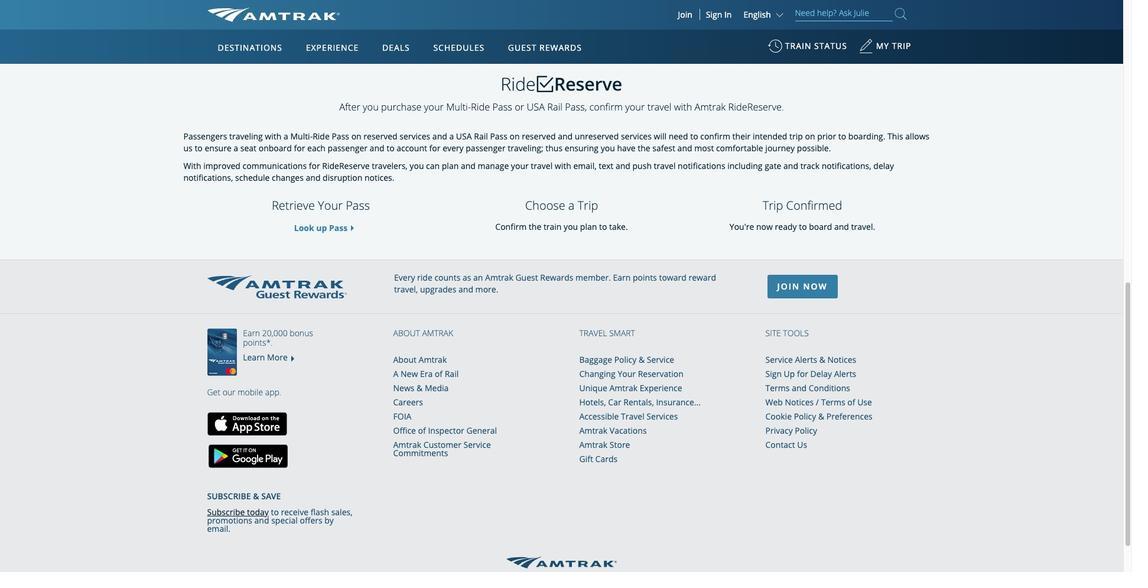Task type: vqa. For each thing, say whether or not it's contained in the screenshot.
Cookie
yes



Task type: describe. For each thing, give the bounding box(es) containing it.
0 vertical spatial terms
[[766, 383, 790, 394]]

delay
[[811, 368, 832, 380]]

retrieve
[[272, 198, 315, 213]]

board
[[809, 221, 833, 232]]

ride
[[417, 272, 433, 283]]

sign inside banner
[[706, 9, 723, 20]]

0 vertical spatial notices
[[828, 354, 857, 365]]

travel inside baggage policy & service changing your reservation unique amtrak experience hotels, car rentals, insurance... accessible travel services amtrak vacations amtrak store gift cards
[[621, 411, 645, 422]]

special
[[271, 515, 298, 526]]

points
[[633, 272, 657, 283]]

the inside the passengers traveling with a multi-ride pass on reserved services and a usa rail pass on reserved and unreserved services will need to confirm their intended trip on prior to boarding. this allows us to ensure a seat onboard for each passenger and to account for every passenger traveling; thus ensuring you have the safest and most comfortable journey possible.
[[638, 142, 651, 154]]

guest rewards button
[[504, 31, 587, 64]]

now
[[757, 221, 773, 232]]

need
[[669, 131, 688, 142]]

2 reserved from the left
[[522, 131, 556, 142]]

rentals,
[[624, 397, 654, 408]]

after you purchase your multi-ride pass or usa rail pass, confirm your travel with amtrak ridereserve.
[[339, 101, 784, 114]]

2 passenger from the left
[[466, 142, 506, 154]]

office of inspector general link
[[393, 425, 497, 436]]

you're now ready to board and travel.
[[730, 221, 876, 232]]

us
[[798, 439, 808, 451]]

subscribe today link
[[207, 507, 269, 518]]

more
[[805, 14, 829, 26]]

and right changes
[[306, 172, 321, 183]]

and right gate
[[784, 160, 799, 171]]

deals
[[382, 42, 410, 53]]

policy inside baggage policy & service changing your reservation unique amtrak experience hotels, car rentals, insurance... accessible travel services amtrak vacations amtrak store gift cards
[[615, 354, 637, 365]]

pass down disruption
[[346, 198, 370, 213]]

amtrak up most on the right
[[695, 101, 726, 114]]

my
[[876, 40, 890, 51]]

foia link
[[393, 411, 412, 422]]

and up travelers,
[[370, 142, 385, 154]]

choose a trip
[[525, 198, 598, 213]]

confirmed
[[787, 198, 843, 213]]

amtrak up gift cards link
[[580, 439, 608, 451]]

1 vertical spatial alerts
[[834, 368, 857, 380]]

app.
[[265, 387, 281, 398]]

sign up for delay alerts link
[[766, 368, 857, 380]]

guest inside every ride counts as an amtrak guest rewards member. earn points toward reward travel, upgrades and more.
[[516, 272, 538, 283]]

improved
[[203, 160, 241, 171]]

my trip
[[876, 40, 912, 51]]

to up most on the right
[[691, 131, 698, 142]]

0 horizontal spatial the
[[529, 221, 542, 232]]

subscribe
[[207, 491, 251, 502]]

insurance...
[[656, 397, 701, 408]]

unique
[[580, 383, 608, 394]]

subscribe today
[[207, 507, 269, 518]]

choose
[[525, 198, 566, 213]]

as
[[463, 272, 471, 283]]

ride for on
[[313, 131, 330, 142]]

train status link
[[768, 35, 848, 64]]

0 vertical spatial travel
[[580, 328, 607, 339]]

can
[[426, 160, 440, 171]]

changing your reservation link
[[580, 368, 684, 380]]

toward
[[659, 272, 687, 283]]

about amtrak link
[[393, 354, 447, 365]]

0 horizontal spatial your
[[318, 198, 343, 213]]

earn inside every ride counts as an amtrak guest rewards member. earn points toward reward travel, upgrades and more.
[[613, 272, 631, 283]]

after
[[339, 101, 360, 114]]

0 vertical spatial rail
[[548, 101, 563, 114]]

a new era of rail link
[[393, 368, 459, 380]]

up
[[784, 368, 795, 380]]

0 vertical spatial with
[[674, 101, 692, 114]]

earn inside the earn 20,000 bonus points*. learn more
[[243, 328, 260, 339]]

amtrak down the office
[[393, 439, 422, 451]]

track
[[801, 160, 820, 171]]

our
[[223, 387, 236, 398]]

1 vertical spatial policy
[[794, 411, 817, 422]]

sign inside the service alerts & notices sign up for delay alerts terms and conditions web notices / terms of use cookie policy & preferences privacy policy contact us
[[766, 368, 782, 380]]

about for about amtrak
[[393, 328, 420, 339]]

amtrak up about amtrak "link"
[[422, 328, 453, 339]]

join now
[[778, 281, 828, 292]]

retrieve your pass
[[272, 198, 370, 213]]

customer
[[424, 439, 462, 451]]

to right ready
[[799, 221, 807, 232]]

comfortable
[[716, 142, 764, 154]]

confirm
[[496, 221, 527, 232]]

vacations
[[610, 425, 647, 436]]

1 trip from the left
[[578, 198, 598, 213]]

sign in
[[706, 9, 732, 20]]

now
[[804, 281, 828, 292]]

0 vertical spatial alerts
[[795, 354, 818, 365]]

to inside to receive flash sales, promotions and special offers by email.
[[271, 507, 279, 518]]

every ride counts as an amtrak guest rewards member. earn points toward reward travel, upgrades and more.
[[394, 272, 716, 295]]

0 horizontal spatial of
[[418, 425, 426, 436]]

with inside with improved communications for ridereserve travelers, you can plan and manage your travel with email, text and push travel notifications including gate and track notifications, delay notifications, schedule changes and disruption notices.
[[555, 160, 572, 171]]

usa inside the passengers traveling with a multi-ride pass on reserved services and a usa rail pass on reserved and unreserved services will need to confirm their intended trip on prior to boarding. this allows us to ensure a seat onboard for each passenger and to account for every passenger traveling; thus ensuring you have the safest and most comfortable journey possible.
[[456, 131, 472, 142]]

receive
[[281, 507, 309, 518]]

subscribe
[[207, 507, 245, 518]]

deals button
[[378, 31, 415, 64]]

1 passenger from the left
[[328, 142, 368, 154]]

travel down safest
[[654, 160, 676, 171]]

sales,
[[331, 507, 353, 518]]

about for about amtrak a new era of rail news & media careers foia office of inspector general amtrak customer service commitments
[[393, 354, 417, 365]]

amtrak image inside footer
[[507, 557, 617, 569]]

amtrak down changing your reservation link
[[610, 383, 638, 394]]

multi- for a
[[290, 131, 313, 142]]

0 horizontal spatial notices
[[785, 397, 814, 408]]

site tools
[[766, 328, 809, 339]]

this
[[888, 131, 904, 142]]

0 horizontal spatial your
[[424, 101, 444, 114]]

ride for or
[[471, 101, 490, 114]]

and down the every
[[461, 160, 476, 171]]

1 on from the left
[[352, 131, 362, 142]]

for left each
[[294, 142, 305, 154]]

purchase usa rail pass
[[511, 14, 613, 26]]

english button
[[744, 9, 787, 20]]

2 services from the left
[[621, 131, 652, 142]]

you right the after
[[363, 101, 379, 114]]

and inside the service alerts & notices sign up for delay alerts terms and conditions web notices / terms of use cookie policy & preferences privacy policy contact us
[[792, 383, 807, 394]]

experience inside baggage policy & service changing your reservation unique amtrak experience hotels, car rentals, insurance... accessible travel services amtrak vacations amtrak store gift cards
[[640, 383, 683, 394]]

passengers
[[184, 131, 227, 142]]

0 vertical spatial notifications,
[[822, 160, 872, 171]]

accessible travel services link
[[580, 411, 678, 422]]

a left seat
[[234, 142, 238, 154]]

service alerts & notices link
[[766, 354, 857, 365]]

passes
[[350, 14, 378, 26]]

about amtrak a new era of rail news & media careers foia office of inspector general amtrak customer service commitments
[[393, 354, 497, 459]]

a up confirm the train you plan to take. on the top of the page
[[569, 198, 575, 213]]

unique amtrak experience link
[[580, 383, 683, 394]]

purchase
[[511, 14, 553, 26]]

pass up ridereserve
[[332, 131, 349, 142]]

ridereserve.
[[729, 101, 784, 114]]

look up pass
[[294, 222, 348, 234]]

1 services from the left
[[400, 131, 430, 142]]

and right board
[[835, 221, 849, 232]]

amtrak up 'era'
[[419, 354, 447, 365]]

amtrak down 'accessible'
[[580, 425, 608, 436]]

conditions
[[809, 383, 851, 394]]

cookie
[[766, 411, 792, 422]]

you inside with improved communications for ridereserve travelers, you can plan and manage your travel with email, text and push travel notifications including gate and track notifications, delay notifications, schedule changes and disruption notices.
[[410, 160, 424, 171]]

subscribe & save
[[207, 491, 281, 502]]

plan inside with improved communications for ridereserve travelers, you can plan and manage your travel with email, text and push travel notifications including gate and track notifications, delay notifications, schedule changes and disruption notices.
[[442, 160, 459, 171]]

trip
[[790, 131, 803, 142]]

passengers traveling with a multi-ride pass on reserved services and a usa rail pass on reserved and unreserved services will need to confirm their intended trip on prior to boarding. this allows us to ensure a seat onboard for each passenger and to account for every passenger traveling; thus ensuring you have the safest and most comfortable journey possible.
[[184, 131, 930, 154]]

and inside every ride counts as an amtrak guest rewards member. earn points toward reward travel, upgrades and more.
[[459, 284, 473, 295]]

train
[[544, 221, 562, 232]]

banner containing join
[[0, 0, 1124, 273]]

to right us
[[195, 142, 203, 154]]

privacy
[[766, 425, 793, 436]]

service inside baggage policy & service changing your reservation unique amtrak experience hotels, car rentals, insurance... accessible travel services amtrak vacations amtrak store gift cards
[[647, 354, 675, 365]]

and down need
[[678, 142, 693, 154]]

media
[[425, 383, 449, 394]]

footer containing every ride counts as an amtrak guest rewards member. earn points toward reward travel, upgrades and more.
[[0, 260, 1124, 572]]

member.
[[576, 272, 611, 283]]

changes
[[272, 172, 304, 183]]

or
[[515, 101, 524, 114]]

traveling
[[229, 131, 263, 142]]

for up can
[[430, 142, 441, 154]]

gift cards link
[[580, 454, 618, 465]]

services
[[647, 411, 678, 422]]

take.
[[609, 221, 628, 232]]



Task type: locate. For each thing, give the bounding box(es) containing it.
plan left take.
[[580, 221, 597, 232]]

most
[[695, 142, 714, 154]]

1 horizontal spatial sign
[[766, 368, 782, 380]]

terms up web in the right bottom of the page
[[766, 383, 790, 394]]

terms down conditions
[[821, 397, 846, 408]]

1 vertical spatial with
[[265, 131, 282, 142]]

policy up the us
[[795, 425, 818, 436]]

service up reservation
[[647, 354, 675, 365]]

and up the every
[[433, 131, 447, 142]]

join left "now"
[[778, 281, 800, 292]]

0 horizontal spatial plan
[[442, 160, 459, 171]]

1 vertical spatial your
[[618, 368, 636, 380]]

ride inside the passengers traveling with a multi-ride pass on reserved services and a usa rail pass on reserved and unreserved services will need to confirm their intended trip on prior to boarding. this allows us to ensure a seat onboard for each passenger and to account for every passenger traveling; thus ensuring you have the safest and most comfortable journey possible.
[[313, 131, 330, 142]]

0 vertical spatial guest
[[508, 42, 537, 53]]

general
[[467, 425, 497, 436]]

for inside with improved communications for ridereserve travelers, you can plan and manage your travel with email, text and push travel notifications including gate and track notifications, delay notifications, schedule changes and disruption notices.
[[309, 160, 320, 171]]

pass left or
[[493, 101, 513, 114]]

& down a new era of rail link
[[417, 383, 423, 394]]

ride left or
[[471, 101, 490, 114]]

amtrak image
[[207, 8, 340, 22], [507, 557, 617, 569]]

2 vertical spatial usa
[[456, 131, 472, 142]]

1 horizontal spatial your
[[618, 368, 636, 380]]

rewards inside popup button
[[540, 42, 582, 53]]

rewards down 'purchase usa rail pass' 'link'
[[540, 42, 582, 53]]

destinations
[[218, 42, 283, 53]]

rail inside the passengers traveling with a multi-ride pass on reserved services and a usa rail pass on reserved and unreserved services will need to confirm their intended trip on prior to boarding. this allows us to ensure a seat onboard for each passenger and to account for every passenger traveling; thus ensuring you have the safest and most comfortable journey possible.
[[474, 131, 488, 142]]

trip up now
[[763, 198, 783, 213]]

of inside the service alerts & notices sign up for delay alerts terms and conditions web notices / terms of use cookie policy & preferences privacy policy contact us
[[848, 397, 856, 408]]

0 horizontal spatial service
[[464, 439, 491, 451]]

news & media link
[[393, 383, 449, 394]]

schedules
[[434, 42, 485, 53]]

a
[[393, 368, 399, 380]]

0 horizontal spatial notifications,
[[184, 172, 233, 183]]

guest inside popup button
[[508, 42, 537, 53]]

the left train
[[529, 221, 542, 232]]

1 vertical spatial sign
[[766, 368, 782, 380]]

your up up
[[318, 198, 343, 213]]

2 horizontal spatial your
[[626, 101, 645, 114]]

& down web notices / terms of use link
[[819, 411, 825, 422]]

1 vertical spatial terms
[[821, 397, 846, 408]]

0 vertical spatial join
[[678, 9, 693, 20]]

2 horizontal spatial rail
[[548, 101, 563, 114]]

1 horizontal spatial trip
[[763, 198, 783, 213]]

with up onboard
[[265, 131, 282, 142]]

alerts up sign up for delay alerts link
[[795, 354, 818, 365]]

in
[[725, 9, 732, 20]]

policy up changing your reservation link
[[615, 354, 637, 365]]

earn left points
[[613, 272, 631, 283]]

your inside baggage policy & service changing your reservation unique amtrak experience hotels, car rentals, insurance... accessible travel services amtrak vacations amtrak store gift cards
[[618, 368, 636, 380]]

0 horizontal spatial sign
[[706, 9, 723, 20]]

sign left up
[[766, 368, 782, 380]]

account
[[397, 142, 427, 154]]

0 horizontal spatial join
[[678, 9, 693, 20]]

push
[[633, 160, 652, 171]]

&
[[639, 354, 645, 365], [820, 354, 826, 365], [417, 383, 423, 394], [819, 411, 825, 422], [253, 491, 259, 502]]

amtrak up more.
[[485, 272, 514, 283]]

1 horizontal spatial notices
[[828, 354, 857, 365]]

office
[[393, 425, 416, 436]]

0 horizontal spatial ride
[[313, 131, 330, 142]]

learn
[[243, 352, 265, 363]]

travel,
[[394, 284, 418, 295]]

1 vertical spatial usa
[[527, 101, 545, 114]]

amtrak vacations link
[[580, 425, 647, 436]]

web notices / terms of use link
[[766, 397, 872, 408]]

1 vertical spatial plan
[[580, 221, 597, 232]]

footer
[[0, 260, 1124, 572], [207, 468, 358, 535]]

0 horizontal spatial alerts
[[795, 354, 818, 365]]

/
[[816, 397, 819, 408]]

0 horizontal spatial usa
[[456, 131, 472, 142]]

pass
[[493, 101, 513, 114], [332, 131, 349, 142], [490, 131, 508, 142], [346, 198, 370, 213], [329, 222, 348, 234]]

sign
[[706, 9, 723, 20], [766, 368, 782, 380]]

confirm inside the passengers traveling with a multi-ride pass on reserved services and a usa rail pass on reserved and unreserved services will need to confirm their intended trip on prior to boarding. this allows us to ensure a seat onboard for each passenger and to account for every passenger traveling; thus ensuring you have the safest and most comfortable journey possible.
[[701, 131, 731, 142]]

0 horizontal spatial earn
[[243, 328, 260, 339]]

1 vertical spatial travel
[[621, 411, 645, 422]]

amtrak inside every ride counts as an amtrak guest rewards member. earn points toward reward travel, upgrades and more.
[[485, 272, 514, 283]]

service alerts & notices sign up for delay alerts terms and conditions web notices / terms of use cookie policy & preferences privacy policy contact us
[[766, 354, 873, 451]]

earn left 20,000
[[243, 328, 260, 339]]

about up about amtrak "link"
[[393, 328, 420, 339]]

communications
[[243, 160, 307, 171]]

Please enter your search item search field
[[795, 6, 893, 21]]

& up delay
[[820, 354, 826, 365]]

terms
[[766, 383, 790, 394], [821, 397, 846, 408]]

plan right can
[[442, 160, 459, 171]]

cookie policy & preferences link
[[766, 411, 873, 422]]

commitments
[[393, 448, 448, 459]]

2 horizontal spatial usa
[[556, 14, 572, 26]]

2 horizontal spatial on
[[805, 131, 815, 142]]

1 horizontal spatial amtrak image
[[507, 557, 617, 569]]

confirm up most on the right
[[701, 131, 731, 142]]

1 vertical spatial about
[[393, 354, 417, 365]]

& inside baggage policy & service changing your reservation unique amtrak experience hotels, car rentals, insurance... accessible travel services amtrak vacations amtrak store gift cards
[[639, 354, 645, 365]]

1 vertical spatial amtrak image
[[507, 557, 617, 569]]

with up need
[[674, 101, 692, 114]]

notifications, down prior
[[822, 160, 872, 171]]

2 on from the left
[[510, 131, 520, 142]]

multi- for your
[[446, 101, 471, 114]]

0 vertical spatial about
[[393, 328, 420, 339]]

your right purchase
[[424, 101, 444, 114]]

for
[[294, 142, 305, 154], [430, 142, 441, 154], [309, 160, 320, 171], [797, 368, 809, 380]]

0 vertical spatial amtrak image
[[207, 8, 340, 22]]

3 on from the left
[[805, 131, 815, 142]]

search icon image
[[895, 6, 907, 22]]

baggage policy & service changing your reservation unique amtrak experience hotels, car rentals, insurance... accessible travel services amtrak vacations amtrak store gift cards
[[580, 354, 701, 465]]

0 horizontal spatial experience
[[306, 42, 359, 53]]

travel down thus
[[531, 160, 553, 171]]

rail up media
[[445, 368, 459, 380]]

notices up delay
[[828, 354, 857, 365]]

pass,
[[565, 101, 587, 114]]

experience inside popup button
[[306, 42, 359, 53]]

0 vertical spatial ride
[[471, 101, 490, 114]]

0 vertical spatial confirm
[[590, 101, 623, 114]]

a up the every
[[450, 131, 454, 142]]

trip up confirm the train you plan to take. on the top of the page
[[578, 198, 598, 213]]

1 horizontal spatial terms
[[821, 397, 846, 408]]

experience down ride
[[306, 42, 359, 53]]

1 vertical spatial guest
[[516, 272, 538, 283]]

site
[[766, 328, 781, 339]]

careers
[[393, 397, 423, 408]]

sign in button
[[706, 9, 732, 20]]

services up account
[[400, 131, 430, 142]]

usa left rail
[[556, 14, 572, 26]]

2 vertical spatial with
[[555, 160, 572, 171]]

multi- up each
[[290, 131, 313, 142]]

to left take.
[[599, 221, 607, 232]]

0 vertical spatial plan
[[442, 160, 459, 171]]

look
[[294, 222, 314, 234]]

explore multi-ride passes
[[264, 14, 378, 26]]

promotions
[[207, 515, 252, 526]]

email,
[[574, 160, 597, 171]]

amtrak image inside banner
[[207, 8, 340, 22]]

1 vertical spatial the
[[529, 221, 542, 232]]

0 vertical spatial experience
[[306, 42, 359, 53]]

join
[[678, 9, 693, 20], [778, 281, 800, 292]]

pass up manage at top
[[490, 131, 508, 142]]

confirm right pass,
[[590, 101, 623, 114]]

of right 'era'
[[435, 368, 443, 380]]

you left can
[[410, 160, 424, 171]]

2 vertical spatial rail
[[445, 368, 459, 380]]

& up changing your reservation link
[[639, 354, 645, 365]]

about inside the about amtrak a new era of rail news & media careers foia office of inspector general amtrak customer service commitments
[[393, 354, 417, 365]]

with down thus
[[555, 160, 572, 171]]

about up 'new'
[[393, 354, 417, 365]]

rail left pass,
[[548, 101, 563, 114]]

accessible
[[580, 411, 619, 422]]

the right the have
[[638, 142, 651, 154]]

2 vertical spatial of
[[418, 425, 426, 436]]

and right text at the right of page
[[616, 160, 631, 171]]

web
[[766, 397, 783, 408]]

rewards left member. in the right of the page
[[540, 272, 574, 283]]

service inside the service alerts & notices sign up for delay alerts terms and conditions web notices / terms of use cookie policy & preferences privacy policy contact us
[[766, 354, 793, 365]]

1 horizontal spatial rail
[[474, 131, 488, 142]]

news
[[393, 383, 415, 394]]

service down general
[[464, 439, 491, 451]]

1 vertical spatial confirm
[[701, 131, 731, 142]]

travel
[[580, 328, 607, 339], [621, 411, 645, 422]]

1 horizontal spatial ride
[[471, 101, 490, 114]]

0 vertical spatial earn
[[613, 272, 631, 283]]

more.
[[476, 284, 499, 295]]

the
[[638, 142, 651, 154], [529, 221, 542, 232]]

0 vertical spatial your
[[318, 198, 343, 213]]

0 vertical spatial the
[[638, 142, 651, 154]]

foia
[[393, 411, 412, 422]]

travel up vacations
[[621, 411, 645, 422]]

your down the 'baggage policy & service' link
[[618, 368, 636, 380]]

1 horizontal spatial service
[[647, 354, 675, 365]]

1 horizontal spatial usa
[[527, 101, 545, 114]]

1 horizontal spatial notifications,
[[822, 160, 872, 171]]

1 horizontal spatial alerts
[[834, 368, 857, 380]]

1 horizontal spatial the
[[638, 142, 651, 154]]

with inside the passengers traveling with a multi-ride pass on reserved services and a usa rail pass on reserved and unreserved services will need to confirm their intended trip on prior to boarding. this allows us to ensure a seat onboard for each passenger and to account for every passenger traveling; thus ensuring you have the safest and most comfortable journey possible.
[[265, 131, 282, 142]]

earn
[[613, 272, 631, 283], [243, 328, 260, 339]]

reserved
[[364, 131, 398, 142], [522, 131, 556, 142]]

contact
[[766, 439, 795, 451]]

pass right up
[[329, 222, 348, 234]]

1 horizontal spatial of
[[435, 368, 443, 380]]

notices down terms and conditions link
[[785, 397, 814, 408]]

notifications, down improved
[[184, 172, 233, 183]]

amtrak guest rewards image
[[207, 275, 347, 298]]

for inside the service alerts & notices sign up for delay alerts terms and conditions web notices / terms of use cookie policy & preferences privacy policy contact us
[[797, 368, 809, 380]]

1 horizontal spatial plan
[[580, 221, 597, 232]]

1 vertical spatial multi-
[[290, 131, 313, 142]]

ridereserve
[[322, 160, 370, 171]]

1 vertical spatial experience
[[640, 383, 683, 394]]

and left special
[[255, 515, 269, 526]]

join for join
[[678, 9, 693, 20]]

to up travelers,
[[387, 142, 395, 154]]

text
[[599, 160, 614, 171]]

guest
[[508, 42, 537, 53], [516, 272, 538, 283]]

amtrak
[[695, 101, 726, 114], [485, 272, 514, 283], [422, 328, 453, 339], [419, 354, 447, 365], [610, 383, 638, 394], [580, 425, 608, 436], [393, 439, 422, 451], [580, 439, 608, 451]]

for right up
[[797, 368, 809, 380]]

on down the after
[[352, 131, 362, 142]]

you right train
[[564, 221, 578, 232]]

learn more link
[[714, 8, 891, 32]]

0 horizontal spatial trip
[[578, 198, 598, 213]]

will
[[654, 131, 667, 142]]

2 about from the top
[[393, 354, 417, 365]]

2 trip from the left
[[763, 198, 783, 213]]

a up onboard
[[284, 131, 288, 142]]

0 horizontal spatial rail
[[445, 368, 459, 380]]

and up thus
[[558, 131, 573, 142]]

inspector
[[428, 425, 465, 436]]

1 vertical spatial rail
[[474, 131, 488, 142]]

travel up will
[[648, 101, 672, 114]]

1 horizontal spatial join
[[778, 281, 800, 292]]

you inside the passengers traveling with a multi-ride pass on reserved services and a usa rail pass on reserved and unreserved services will need to confirm their intended trip on prior to boarding. this allows us to ensure a seat onboard for each passenger and to account for every passenger traveling; thus ensuring you have the safest and most comfortable journey possible.
[[601, 142, 615, 154]]

of left "use"
[[848, 397, 856, 408]]

0 vertical spatial policy
[[615, 354, 637, 365]]

seat
[[240, 142, 257, 154]]

guest down purchase at left top
[[508, 42, 537, 53]]

alerts up conditions
[[834, 368, 857, 380]]

and down up
[[792, 383, 807, 394]]

changing
[[580, 368, 616, 380]]

join for join now
[[778, 281, 800, 292]]

your
[[424, 101, 444, 114], [626, 101, 645, 114], [511, 160, 529, 171]]

service
[[647, 354, 675, 365], [766, 354, 793, 365], [464, 439, 491, 451]]

0 vertical spatial usa
[[556, 14, 572, 26]]

ride up each
[[313, 131, 330, 142]]

usa right or
[[527, 101, 545, 114]]

0 vertical spatial of
[[435, 368, 443, 380]]

multi- up the every
[[446, 101, 471, 114]]

more
[[267, 352, 288, 363]]

0 vertical spatial sign
[[706, 9, 723, 20]]

1 horizontal spatial reserved
[[522, 131, 556, 142]]

notices.
[[365, 172, 395, 183]]

experience down reservation
[[640, 383, 683, 394]]

guest right "an"
[[516, 272, 538, 283]]

ensure
[[205, 142, 232, 154]]

travelers,
[[372, 160, 408, 171]]

1 horizontal spatial passenger
[[466, 142, 506, 154]]

pass
[[594, 14, 613, 26]]

0 horizontal spatial confirm
[[590, 101, 623, 114]]

0 horizontal spatial travel
[[580, 328, 607, 339]]

by
[[325, 515, 334, 526]]

0 horizontal spatial passenger
[[328, 142, 368, 154]]

service inside the about amtrak a new era of rail news & media careers foia office of inspector general amtrak customer service commitments
[[464, 439, 491, 451]]

1 horizontal spatial on
[[510, 131, 520, 142]]

policy
[[615, 354, 637, 365], [794, 411, 817, 422], [795, 425, 818, 436]]

1 vertical spatial notifications,
[[184, 172, 233, 183]]

0 horizontal spatial with
[[265, 131, 282, 142]]

1 horizontal spatial with
[[555, 160, 572, 171]]

0 horizontal spatial amtrak image
[[207, 8, 340, 22]]

1 horizontal spatial services
[[621, 131, 652, 142]]

your up the have
[[626, 101, 645, 114]]

1 horizontal spatial your
[[511, 160, 529, 171]]

0 horizontal spatial multi-
[[290, 131, 313, 142]]

application
[[251, 99, 535, 264]]

to receive flash sales, promotions and special offers by email.
[[207, 507, 353, 535]]

notifications
[[678, 160, 726, 171]]

terms and conditions link
[[766, 383, 851, 394]]

to right prior
[[839, 131, 847, 142]]

0 horizontal spatial on
[[352, 131, 362, 142]]

your inside with improved communications for ridereserve travelers, you can plan and manage your travel with email, text and push travel notifications including gate and track notifications, delay notifications, schedule changes and disruption notices.
[[511, 160, 529, 171]]

and
[[433, 131, 447, 142], [558, 131, 573, 142], [370, 142, 385, 154], [678, 142, 693, 154], [461, 160, 476, 171], [616, 160, 631, 171], [784, 160, 799, 171], [306, 172, 321, 183], [835, 221, 849, 232], [459, 284, 473, 295], [792, 383, 807, 394], [255, 515, 269, 526]]

gate
[[765, 160, 782, 171]]

and inside to receive flash sales, promotions and special offers by email.
[[255, 515, 269, 526]]

1 vertical spatial notices
[[785, 397, 814, 408]]

passenger
[[328, 142, 368, 154], [466, 142, 506, 154]]

travel.
[[852, 221, 876, 232]]

1 horizontal spatial earn
[[613, 272, 631, 283]]

multi- inside the passengers traveling with a multi-ride pass on reserved services and a usa rail pass on reserved and unreserved services will need to confirm their intended trip on prior to boarding. this allows us to ensure a seat onboard for each passenger and to account for every passenger traveling; thus ensuring you have the safest and most comfortable journey possible.
[[290, 131, 313, 142]]

policy down /
[[794, 411, 817, 422]]

rewards inside every ride counts as an amtrak guest rewards member. earn points toward reward travel, upgrades and more.
[[540, 272, 574, 283]]

onboard
[[259, 142, 292, 154]]

amtrak store link
[[580, 439, 630, 451]]

rewards
[[540, 42, 582, 53], [540, 272, 574, 283]]

on up possible. on the top of page
[[805, 131, 815, 142]]

amtrak guest rewards preferred mastercard image
[[207, 329, 243, 376]]

offers
[[300, 515, 323, 526]]

to down the save
[[271, 507, 279, 518]]

delay
[[874, 160, 894, 171]]

travel up baggage
[[580, 328, 607, 339]]

you
[[363, 101, 379, 114], [601, 142, 615, 154], [410, 160, 424, 171], [564, 221, 578, 232]]

new
[[401, 368, 418, 380]]

service up up
[[766, 354, 793, 365]]

regions map image
[[251, 99, 535, 264]]

1 vertical spatial ride
[[313, 131, 330, 142]]

join button
[[671, 9, 700, 20]]

train
[[785, 40, 812, 51]]

your down traveling; at top
[[511, 160, 529, 171]]

have
[[617, 142, 636, 154]]

possible.
[[797, 142, 831, 154]]

0 horizontal spatial services
[[400, 131, 430, 142]]

footer containing subscribe & save
[[207, 468, 358, 535]]

with
[[674, 101, 692, 114], [265, 131, 282, 142], [555, 160, 572, 171]]

usa inside 'purchase usa rail pass' 'link'
[[556, 14, 572, 26]]

2 vertical spatial policy
[[795, 425, 818, 436]]

rail inside the about amtrak a new era of rail news & media careers foia office of inspector general amtrak customer service commitments
[[445, 368, 459, 380]]

disruption
[[323, 172, 363, 183]]

1 vertical spatial earn
[[243, 328, 260, 339]]

for down each
[[309, 160, 320, 171]]

1 horizontal spatial confirm
[[701, 131, 731, 142]]

1 reserved from the left
[[364, 131, 398, 142]]

guest rewards
[[508, 42, 582, 53]]

1 vertical spatial of
[[848, 397, 856, 408]]

banner
[[0, 0, 1124, 273]]

& left the save
[[253, 491, 259, 502]]

1 about from the top
[[393, 328, 420, 339]]

& inside the about amtrak a new era of rail news & media careers foia office of inspector general amtrak customer service commitments
[[417, 383, 423, 394]]

1 horizontal spatial experience
[[640, 383, 683, 394]]



